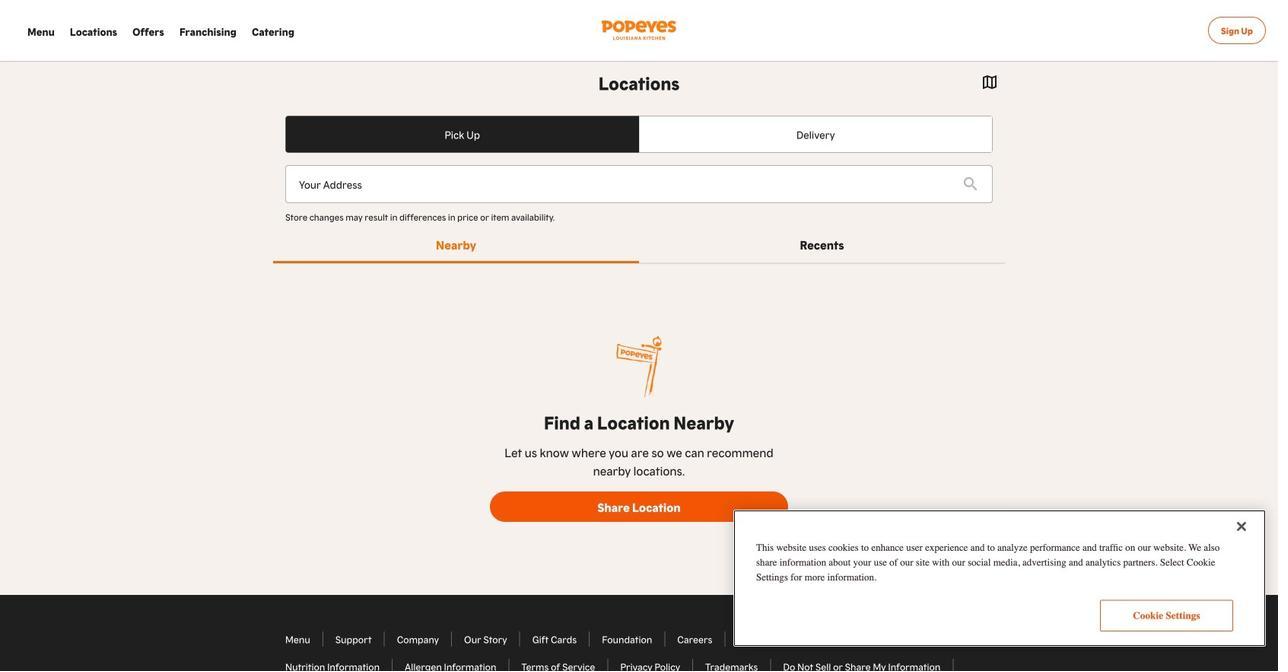 Task type: vqa. For each thing, say whether or not it's contained in the screenshot.
Email email field
no



Task type: locate. For each thing, give the bounding box(es) containing it.
heading
[[598, 70, 680, 94], [490, 409, 788, 434]]

0 vertical spatial heading
[[598, 70, 680, 94]]

search location element
[[962, 175, 980, 193]]

nearby tab
[[273, 226, 639, 262]]



Task type: describe. For each thing, give the bounding box(es) containing it.
1 vertical spatial heading
[[490, 409, 788, 434]]

recents tab
[[639, 226, 1005, 262]]

Your Address text field
[[286, 166, 962, 202]]



